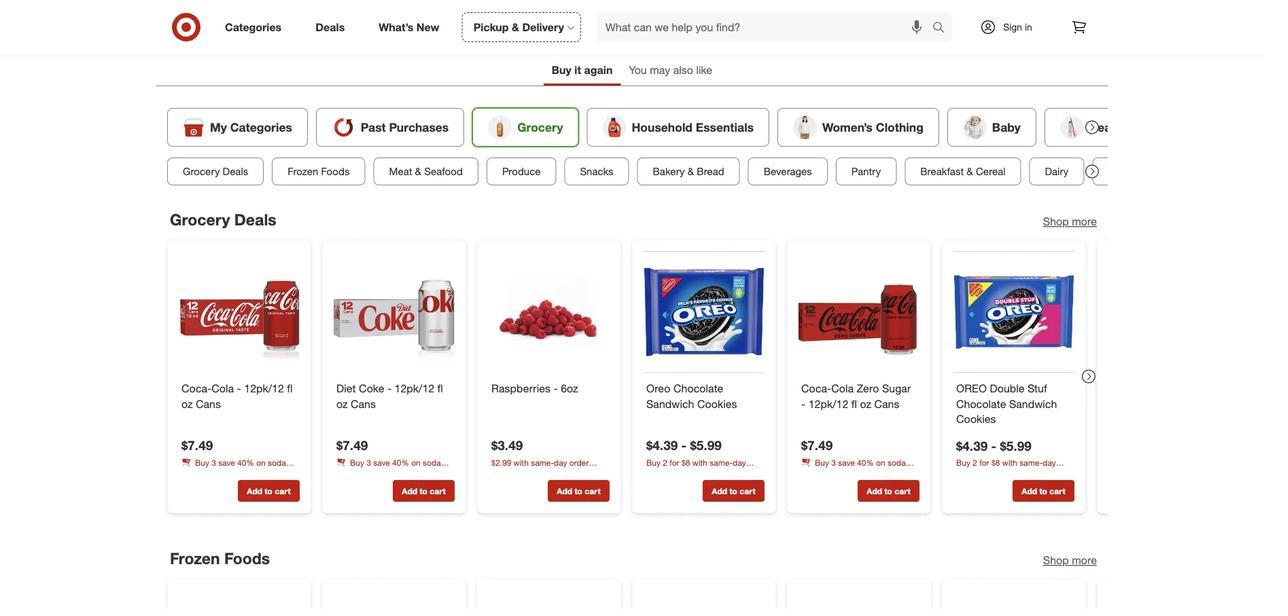 Task type: locate. For each thing, give the bounding box(es) containing it.
0 horizontal spatial 40%
[[237, 458, 254, 468]]

2 $8 from the left
[[992, 458, 1000, 468]]

shop more
[[1043, 215, 1097, 228], [1043, 554, 1097, 568]]

save for coca-cola - 12pk/12 fl oz cans
[[218, 458, 235, 468]]

beauty
[[1089, 120, 1129, 134]]

1 vertical spatial chocolate
[[956, 398, 1006, 411]]

with down oreo double stuf chocolate sandwich cookies link
[[1002, 458, 1018, 468]]

&
[[512, 20, 519, 34], [415, 165, 421, 178], [688, 165, 694, 178], [967, 165, 973, 178]]

& inside bakery & bread button
[[688, 165, 694, 178]]

1 more from the top
[[1072, 215, 1097, 228]]

1 horizontal spatial cookies
[[956, 413, 996, 426]]

grocery deals down my at top
[[183, 165, 248, 178]]

3 3 from the left
[[831, 458, 836, 468]]

2 shop from the top
[[1043, 554, 1069, 568]]

raspberries - 6oz
[[491, 382, 578, 395]]

1 2 from the left
[[663, 458, 667, 468]]

40% for diet coke - 12pk/12 fl oz cans
[[392, 458, 409, 468]]

0 horizontal spatial save
[[218, 458, 235, 468]]

save
[[218, 458, 235, 468], [373, 458, 390, 468], [838, 458, 855, 468]]

1 horizontal spatial oz
[[336, 398, 348, 411]]

1 save from the left
[[218, 458, 235, 468]]

deals left what's
[[316, 20, 345, 34]]

2 shop more button from the top
[[1043, 553, 1097, 569]]

with for oreo chocolate sandwich cookies
[[692, 458, 708, 468]]

select for oreo double stuf chocolate sandwich cookies
[[1022, 470, 1044, 480]]

0 horizontal spatial $4.39 - $5.99 buy 2 for $8 with same-day order services on select items
[[646, 438, 756, 480]]

2 to from the left
[[420, 486, 427, 497]]

2 horizontal spatial 3
[[831, 458, 836, 468]]

1 oz from the left
[[181, 398, 193, 411]]

buy 2 for $8 with same-day order services on select items button for cookies
[[646, 457, 765, 480]]

bakery
[[653, 165, 685, 178]]

2 horizontal spatial soda
[[888, 458, 906, 468]]

2 horizontal spatial buy 3 save 40% on soda 12-pks
[[801, 458, 906, 480]]

1 soda from the left
[[268, 458, 286, 468]]

2 same- from the left
[[710, 458, 733, 468]]

2 horizontal spatial day
[[1043, 458, 1056, 468]]

with
[[514, 458, 529, 468], [692, 458, 708, 468], [1002, 458, 1018, 468]]

select
[[712, 469, 734, 480], [1022, 470, 1044, 480]]

sandwich down stuf
[[1009, 398, 1057, 411]]

buy 2 for $8 with same-day order services on select items button for chocolate
[[956, 457, 1075, 480]]

2 sandwich from the left
[[1009, 398, 1057, 411]]

3 40% from the left
[[857, 458, 874, 468]]

2 for oreo chocolate sandwich cookies
[[663, 458, 667, 468]]

1 buy 3 save 40% on soda 12-pks from the left
[[181, 458, 286, 480]]

& for breakfast
[[967, 165, 973, 178]]

2 2 from the left
[[973, 458, 977, 468]]

frozen foods button
[[272, 158, 365, 185]]

add to cart for oreo chocolate sandwich cookies
[[712, 486, 756, 497]]

frozen foods
[[288, 165, 350, 178], [170, 549, 270, 568]]

diet coke - 12pk/12 fl oz cans link
[[336, 381, 452, 412]]

order for oreo double stuf chocolate sandwich cookies
[[956, 470, 976, 480]]

3 same- from the left
[[1020, 458, 1043, 468]]

oz for coca-cola - 12pk/12 fl oz cans
[[181, 398, 193, 411]]

buy 3 save 40% on soda 12-pks button for coca-cola - 12pk/12 fl oz cans
[[181, 457, 300, 480]]

coca-cola zero sugar - 12pk/12 fl oz cans link
[[801, 381, 917, 412]]

frozen
[[288, 165, 318, 178], [170, 549, 220, 568]]

1 pks from the left
[[194, 469, 207, 480]]

oz inside the coca-cola - 12pk/12 fl oz cans
[[181, 398, 193, 411]]

4 to from the left
[[730, 486, 737, 497]]

grocery deals down grocery deals button
[[170, 210, 276, 229]]

2 with from the left
[[692, 458, 708, 468]]

5 add from the left
[[867, 486, 882, 497]]

stuf
[[1028, 382, 1047, 395]]

coca-cola zero sugar - 12pk/12 fl oz cans
[[801, 382, 911, 411]]

1 40% from the left
[[237, 458, 254, 468]]

1 horizontal spatial 12-
[[336, 469, 349, 480]]

meat & seafood button
[[373, 158, 478, 185]]

0 horizontal spatial $8
[[682, 458, 690, 468]]

1 $8 from the left
[[682, 458, 690, 468]]

cart for diet coke - 12pk/12 fl oz cans
[[430, 486, 446, 497]]

1 same- from the left
[[531, 458, 554, 468]]

buy 3 save 40% on soda 12-pks
[[181, 458, 286, 480], [336, 458, 441, 480], [801, 458, 906, 480]]

1 for from the left
[[670, 458, 679, 468]]

pks for diet coke - 12pk/12 fl oz cans
[[349, 469, 362, 480]]

0 horizontal spatial 3
[[212, 458, 216, 468]]

1 cola from the left
[[212, 382, 234, 395]]

my categories button
[[167, 108, 308, 147]]

1 cans from the left
[[196, 398, 221, 411]]

1 add to cart button from the left
[[238, 481, 300, 502]]

buy 3 save 40% on soda 12-pks button for coca-cola zero sugar - 12pk/12 fl oz cans
[[801, 457, 920, 480]]

frozen inside frozen foods button
[[288, 165, 318, 178]]

1 horizontal spatial buy 2 for $8 with same-day order services on select items button
[[956, 457, 1075, 480]]

40% for coca-cola - 12pk/12 fl oz cans
[[237, 458, 254, 468]]

$8 for cookies
[[682, 458, 690, 468]]

1 horizontal spatial buy 3 save 40% on soda 12-pks
[[336, 458, 441, 480]]

3 add to cart from the left
[[557, 486, 601, 497]]

$4.39 down oreo double stuf chocolate sandwich cookies on the right bottom of the page
[[956, 439, 988, 454]]

40% down coca-cola - 12pk/12 fl oz cans link
[[237, 458, 254, 468]]

0 vertical spatial shop more
[[1043, 215, 1097, 228]]

3 with from the left
[[1002, 458, 1018, 468]]

0 horizontal spatial oz
[[181, 398, 193, 411]]

1 vertical spatial foods
[[224, 549, 270, 568]]

3 pks from the left
[[814, 469, 827, 480]]

& inside meat & seafood button
[[415, 165, 421, 178]]

$4.39 - $5.99 buy 2 for $8 with same-day order services on select items down oreo double stuf chocolate sandwich cookies link
[[956, 439, 1066, 480]]

meat & seafood
[[389, 165, 463, 178]]

$5.99 down oreo double stuf chocolate sandwich cookies link
[[1000, 439, 1032, 454]]

& for pickup
[[512, 20, 519, 34]]

1 buy 3 save 40% on soda 12-pks button from the left
[[181, 457, 300, 480]]

12pk/12 inside the coca-cola - 12pk/12 fl oz cans
[[244, 382, 284, 395]]

coca-cola zero sugar - 12pk/12 fl oz cans image
[[799, 252, 920, 373], [799, 252, 920, 373]]

women's
[[822, 120, 873, 134]]

cans
[[196, 398, 221, 411], [351, 398, 376, 411], [874, 398, 900, 411]]

2 pks from the left
[[349, 469, 362, 480]]

oreo double stuf chocolate sandwich cookies image
[[954, 252, 1075, 373], [954, 252, 1075, 373]]

pickup & delivery
[[474, 20, 564, 34]]

2 for oreo double stuf chocolate sandwich cookies
[[973, 458, 977, 468]]

foods
[[321, 165, 350, 178], [224, 549, 270, 568]]

chocolate down oreo
[[956, 398, 1006, 411]]

pks
[[194, 469, 207, 480], [349, 469, 362, 480], [814, 469, 827, 480]]

0 horizontal spatial select
[[712, 469, 734, 480]]

5 cart from the left
[[895, 486, 911, 497]]

1 add from the left
[[247, 486, 262, 497]]

- inside diet coke - 12pk/12 fl oz cans
[[387, 382, 392, 395]]

2 horizontal spatial cans
[[874, 398, 900, 411]]

same- inside '$3.49 $2.99 with same-day order services'
[[531, 458, 554, 468]]

0 vertical spatial deals
[[316, 20, 345, 34]]

$4.39 - $5.99 buy 2 for $8 with same-day order services on select items
[[646, 438, 756, 480], [956, 439, 1066, 480]]

6 add from the left
[[1022, 486, 1037, 497]]

$4.39 - $5.99 buy 2 for $8 with same-day order services on select items for chocolate
[[956, 439, 1066, 480]]

0 horizontal spatial pks
[[194, 469, 207, 480]]

coca-cola - 12pk/12 fl oz cans image
[[179, 252, 300, 373], [179, 252, 300, 373]]

4 add from the left
[[712, 486, 727, 497]]

to for oreo chocolate sandwich cookies
[[730, 486, 737, 497]]

$7.49 down coca-cola zero sugar - 12pk/12 fl oz cans
[[801, 438, 833, 454]]

3 save from the left
[[838, 458, 855, 468]]

2 12- from the left
[[336, 469, 349, 480]]

grocery deals
[[183, 165, 248, 178], [170, 210, 276, 229]]

search button
[[926, 12, 959, 45]]

coke
[[359, 382, 384, 395]]

order
[[569, 458, 589, 468], [646, 469, 666, 480], [956, 470, 976, 480]]

cans for coke
[[351, 398, 376, 411]]

6 add to cart button from the left
[[1013, 481, 1075, 502]]

1 12- from the left
[[181, 469, 194, 480]]

my
[[210, 120, 227, 134]]

1 day from the left
[[554, 458, 567, 468]]

4 cart from the left
[[740, 486, 756, 497]]

with right $2.99
[[514, 458, 529, 468]]

1 horizontal spatial frozen
[[288, 165, 318, 178]]

with down oreo chocolate sandwich cookies link
[[692, 458, 708, 468]]

3
[[212, 458, 216, 468], [367, 458, 371, 468], [831, 458, 836, 468]]

2 $7.49 from the left
[[336, 438, 368, 454]]

$4.39 down oreo
[[646, 438, 678, 454]]

may
[[650, 64, 670, 77]]

dairy button
[[1029, 158, 1084, 185]]

1 vertical spatial categories
[[230, 120, 292, 134]]

1 horizontal spatial buy 3 save 40% on soda 12-pks button
[[336, 457, 455, 480]]

2 horizontal spatial fl
[[851, 398, 857, 411]]

0 vertical spatial shop
[[1043, 215, 1069, 228]]

1 buy 2 for $8 with same-day order services on select items button from the left
[[646, 457, 765, 480]]

1 horizontal spatial 40%
[[392, 458, 409, 468]]

3 buy 3 save 40% on soda 12-pks button from the left
[[801, 457, 920, 480]]

12pk/12 for diet coke - 12pk/12 fl oz cans
[[395, 382, 434, 395]]

0 horizontal spatial soda
[[268, 458, 286, 468]]

3 day from the left
[[1043, 458, 1056, 468]]

0 horizontal spatial frozen foods
[[170, 549, 270, 568]]

3 for coca-cola - 12pk/12 fl oz cans
[[212, 458, 216, 468]]

sandwich down oreo
[[646, 398, 694, 411]]

0 horizontal spatial cookies
[[697, 398, 737, 411]]

40% down the diet coke - 12pk/12 fl oz cans link
[[392, 458, 409, 468]]

grocery down my at top
[[183, 165, 220, 178]]

coca- inside the coca-cola - 12pk/12 fl oz cans
[[181, 382, 212, 395]]

to
[[265, 486, 273, 497], [420, 486, 427, 497], [575, 486, 582, 497], [730, 486, 737, 497], [885, 486, 892, 497], [1040, 486, 1047, 497]]

0 vertical spatial grocery
[[517, 120, 563, 134]]

0 horizontal spatial day
[[554, 458, 567, 468]]

sandwich inside oreo double stuf chocolate sandwich cookies
[[1009, 398, 1057, 411]]

1 shop more from the top
[[1043, 215, 1097, 228]]

cans inside the coca-cola - 12pk/12 fl oz cans
[[196, 398, 221, 411]]

1 horizontal spatial 2
[[973, 458, 977, 468]]

$2.99
[[491, 458, 511, 468]]

fl inside diet coke - 12pk/12 fl oz cans
[[437, 382, 443, 395]]

0 vertical spatial categories
[[225, 20, 282, 34]]

2 horizontal spatial services
[[978, 470, 1008, 480]]

cart for oreo double stuf chocolate sandwich cookies
[[1050, 486, 1066, 497]]

0 horizontal spatial 2
[[663, 458, 667, 468]]

add to cart button for oreo double stuf chocolate sandwich cookies
[[1013, 481, 1075, 502]]

2 cart from the left
[[430, 486, 446, 497]]

1 vertical spatial more
[[1072, 554, 1097, 568]]

- inside coca-cola zero sugar - 12pk/12 fl oz cans
[[801, 398, 806, 411]]

2 40% from the left
[[392, 458, 409, 468]]

1 horizontal spatial $8
[[992, 458, 1000, 468]]

with for oreo double stuf chocolate sandwich cookies
[[1002, 458, 1018, 468]]

select for oreo chocolate sandwich cookies
[[712, 469, 734, 480]]

0 horizontal spatial with
[[514, 458, 529, 468]]

& inside breakfast & cereal button
[[967, 165, 973, 178]]

3 soda from the left
[[888, 458, 906, 468]]

on for coca-cola zero sugar - 12pk/12 fl oz cans
[[876, 458, 885, 468]]

1 3 from the left
[[212, 458, 216, 468]]

add to cart button for coca-cola - 12pk/12 fl oz cans
[[238, 481, 300, 502]]

1 horizontal spatial foods
[[321, 165, 350, 178]]

2 horizontal spatial pks
[[814, 469, 827, 480]]

5 add to cart button from the left
[[858, 481, 920, 502]]

4 add to cart from the left
[[712, 486, 756, 497]]

0 vertical spatial foods
[[321, 165, 350, 178]]

2 shop more from the top
[[1043, 554, 1097, 568]]

0 horizontal spatial buy 3 save 40% on soda 12-pks
[[181, 458, 286, 480]]

save down diet coke - 12pk/12 fl oz cans
[[373, 458, 390, 468]]

add to cart for coca-cola zero sugar - 12pk/12 fl oz cans
[[867, 486, 911, 497]]

1 horizontal spatial for
[[980, 458, 989, 468]]

1 horizontal spatial fl
[[437, 382, 443, 395]]

also
[[673, 64, 693, 77]]

& left bread
[[688, 165, 694, 178]]

$5.99 for chocolate
[[1000, 439, 1032, 454]]

more
[[1072, 215, 1097, 228], [1072, 554, 1097, 568]]

produce
[[502, 165, 541, 178]]

0 horizontal spatial $5.99
[[690, 438, 722, 454]]

2 save from the left
[[373, 458, 390, 468]]

buy 3 save 40% on soda 12-pks for diet coke - 12pk/12 fl oz cans
[[336, 458, 441, 480]]

cart
[[275, 486, 291, 497], [430, 486, 446, 497], [585, 486, 601, 497], [740, 486, 756, 497], [895, 486, 911, 497], [1050, 486, 1066, 497]]

fl inside coca-cola zero sugar - 12pk/12 fl oz cans
[[851, 398, 857, 411]]

cola
[[212, 382, 234, 395], [831, 382, 854, 395]]

5 to from the left
[[885, 486, 892, 497]]

3 cart from the left
[[585, 486, 601, 497]]

diet coke - 12pk/12 fl oz cans image
[[334, 252, 455, 373], [334, 252, 455, 373]]

2 cans from the left
[[351, 398, 376, 411]]

$4.39 for oreo chocolate sandwich cookies
[[646, 438, 678, 454]]

0 vertical spatial shop more button
[[1043, 214, 1097, 229]]

1 horizontal spatial chocolate
[[956, 398, 1006, 411]]

deals down grocery deals button
[[234, 210, 276, 229]]

oreo chocolate sandwich cookies image
[[644, 252, 765, 373], [644, 252, 765, 373]]

0 horizontal spatial cola
[[212, 382, 234, 395]]

3 add from the left
[[557, 486, 572, 497]]

2 horizontal spatial same-
[[1020, 458, 1043, 468]]

5 add to cart from the left
[[867, 486, 911, 497]]

1 add to cart from the left
[[247, 486, 291, 497]]

& for meat
[[415, 165, 421, 178]]

$4.39 - $5.99 buy 2 for $8 with same-day order services on select items down oreo chocolate sandwich cookies link
[[646, 438, 756, 480]]

1 horizontal spatial $7.49
[[336, 438, 368, 454]]

day inside '$3.49 $2.99 with same-day order services'
[[554, 458, 567, 468]]

$7.49 for diet coke - 12pk/12 fl oz cans
[[336, 438, 368, 454]]

40% down coca-cola zero sugar - 12pk/12 fl oz cans link on the right bottom
[[857, 458, 874, 468]]

1 vertical spatial cookies
[[956, 413, 996, 426]]

3 for coca-cola zero sugar - 12pk/12 fl oz cans
[[831, 458, 836, 468]]

buy it again link
[[544, 57, 621, 86]]

0 horizontal spatial sandwich
[[646, 398, 694, 411]]

$7.49 down the coca-cola - 12pk/12 fl oz cans
[[181, 438, 213, 454]]

1 horizontal spatial order
[[646, 469, 666, 480]]

you
[[629, 64, 647, 77]]

2 horizontal spatial $7.49
[[801, 438, 833, 454]]

2 horizontal spatial save
[[838, 458, 855, 468]]

1 horizontal spatial sandwich
[[1009, 398, 1057, 411]]

soda
[[268, 458, 286, 468], [423, 458, 441, 468], [888, 458, 906, 468]]

pickup & delivery link
[[462, 12, 581, 42]]

1 vertical spatial deals
[[223, 165, 248, 178]]

cola for cans
[[212, 382, 234, 395]]

save for diet coke - 12pk/12 fl oz cans
[[373, 458, 390, 468]]

& left cereal
[[967, 165, 973, 178]]

add to cart button for coca-cola zero sugar - 12pk/12 fl oz cans
[[858, 481, 920, 502]]

1 horizontal spatial cans
[[351, 398, 376, 411]]

same- for oreo double stuf chocolate sandwich cookies
[[1020, 458, 1043, 468]]

2 horizontal spatial with
[[1002, 458, 1018, 468]]

oreo double stuf chocolate sandwich cookies link
[[956, 381, 1072, 428]]

grocery up produce
[[517, 120, 563, 134]]

soda for diet coke - 12pk/12 fl oz cans
[[423, 458, 441, 468]]

1 horizontal spatial save
[[373, 458, 390, 468]]

what's
[[379, 20, 414, 34]]

0 horizontal spatial coca-
[[181, 382, 212, 395]]

2 add to cart button from the left
[[393, 481, 455, 502]]

1 horizontal spatial same-
[[710, 458, 733, 468]]

1 horizontal spatial day
[[733, 458, 746, 468]]

1 horizontal spatial services
[[668, 469, 699, 480]]

0 horizontal spatial services
[[491, 469, 522, 480]]

soda for coca-cola - 12pk/12 fl oz cans
[[268, 458, 286, 468]]

foods inside button
[[321, 165, 350, 178]]

2 3 from the left
[[367, 458, 371, 468]]

1 vertical spatial grocery
[[183, 165, 220, 178]]

cookies
[[697, 398, 737, 411], [956, 413, 996, 426]]

2 add from the left
[[402, 486, 417, 497]]

1 vertical spatial shop more button
[[1043, 553, 1097, 569]]

2 more from the top
[[1072, 554, 1097, 568]]

categories link
[[213, 12, 299, 42]]

diet coke - 12pk/12 fl oz cans
[[336, 382, 443, 411]]

0 horizontal spatial buy 2 for $8 with same-day order services on select items button
[[646, 457, 765, 480]]

1 coca- from the left
[[181, 382, 212, 395]]

1 shop more button from the top
[[1043, 214, 1097, 229]]

12pk/12
[[244, 382, 284, 395], [395, 382, 434, 395], [809, 398, 848, 411]]

$7.49
[[181, 438, 213, 454], [336, 438, 368, 454], [801, 438, 833, 454]]

grocery
[[517, 120, 563, 134], [183, 165, 220, 178], [170, 210, 230, 229]]

$5.99
[[690, 438, 722, 454], [1000, 439, 1032, 454]]

add to cart for raspberries - 6oz
[[557, 486, 601, 497]]

add to cart
[[247, 486, 291, 497], [402, 486, 446, 497], [557, 486, 601, 497], [712, 486, 756, 497], [867, 486, 911, 497], [1022, 486, 1066, 497]]

2 horizontal spatial 12-
[[801, 469, 814, 480]]

$5.99 for cookies
[[690, 438, 722, 454]]

0 horizontal spatial chocolate
[[674, 382, 723, 395]]

0 horizontal spatial buy 3 save 40% on soda 12-pks button
[[181, 457, 300, 480]]

$8
[[682, 458, 690, 468], [992, 458, 1000, 468]]

3 oz from the left
[[860, 398, 871, 411]]

2 buy 3 save 40% on soda 12-pks from the left
[[336, 458, 441, 480]]

2 add to cart from the left
[[402, 486, 446, 497]]

shop for deals
[[1043, 215, 1069, 228]]

add to cart button for oreo chocolate sandwich cookies
[[703, 481, 765, 502]]

deals link
[[304, 12, 362, 42]]

1 vertical spatial frozen
[[170, 549, 220, 568]]

0 horizontal spatial 12pk/12
[[244, 382, 284, 395]]

grocery down grocery deals button
[[170, 210, 230, 229]]

0 vertical spatial frozen
[[288, 165, 318, 178]]

cola inside the coca-cola - 12pk/12 fl oz cans
[[212, 382, 234, 395]]

sandwich
[[646, 398, 694, 411], [1009, 398, 1057, 411]]

buy 2 for $8 with same-day order services on select items button
[[646, 457, 765, 480], [956, 457, 1075, 480]]

12pk/12 inside diet coke - 12pk/12 fl oz cans
[[395, 382, 434, 395]]

1 with from the left
[[514, 458, 529, 468]]

0 vertical spatial frozen foods
[[288, 165, 350, 178]]

add to cart button for raspberries - 6oz
[[548, 481, 610, 502]]

$8 down oreo double stuf chocolate sandwich cookies on the right bottom of the page
[[992, 458, 1000, 468]]

0 vertical spatial chocolate
[[674, 382, 723, 395]]

0 horizontal spatial order
[[569, 458, 589, 468]]

2 horizontal spatial order
[[956, 470, 976, 480]]

to for oreo double stuf chocolate sandwich cookies
[[1040, 486, 1047, 497]]

3 12- from the left
[[801, 469, 814, 480]]

4 add to cart button from the left
[[703, 481, 765, 502]]

buy
[[552, 64, 572, 77], [195, 458, 209, 468], [350, 458, 364, 468], [646, 458, 661, 468], [815, 458, 829, 468], [956, 458, 971, 468]]

3 to from the left
[[575, 486, 582, 497]]

$8 down the oreo chocolate sandwich cookies
[[682, 458, 690, 468]]

snacks
[[580, 165, 613, 178]]

2 oz from the left
[[336, 398, 348, 411]]

cans inside diet coke - 12pk/12 fl oz cans
[[351, 398, 376, 411]]

coca- inside coca-cola zero sugar - 12pk/12 fl oz cans
[[801, 382, 831, 395]]

items
[[736, 469, 756, 480], [1046, 470, 1066, 480]]

12pk/12 inside coca-cola zero sugar - 12pk/12 fl oz cans
[[809, 398, 848, 411]]

breakfast & cereal button
[[905, 158, 1021, 185]]

6 cart from the left
[[1050, 486, 1066, 497]]

chocolate
[[674, 382, 723, 395], [956, 398, 1006, 411]]

& right meat
[[415, 165, 421, 178]]

1 $7.49 from the left
[[181, 438, 213, 454]]

add to cart for coca-cola - 12pk/12 fl oz cans
[[247, 486, 291, 497]]

40% for coca-cola zero sugar - 12pk/12 fl oz cans
[[857, 458, 874, 468]]

2 buy 3 save 40% on soda 12-pks button from the left
[[336, 457, 455, 480]]

2 horizontal spatial oz
[[860, 398, 871, 411]]

2 cola from the left
[[831, 382, 854, 395]]

$5.99 down oreo chocolate sandwich cookies link
[[690, 438, 722, 454]]

0 vertical spatial cookies
[[697, 398, 737, 411]]

deals down my categories button at the left of the page
[[223, 165, 248, 178]]

beverages
[[764, 165, 812, 178]]

3 add to cart button from the left
[[548, 481, 610, 502]]

to for raspberries - 6oz
[[575, 486, 582, 497]]

1 vertical spatial shop
[[1043, 554, 1069, 568]]

fl inside the coca-cola - 12pk/12 fl oz cans
[[287, 382, 293, 395]]

dairy
[[1045, 165, 1069, 178]]

$7.49 down diet
[[336, 438, 368, 454]]

snacks button
[[564, 158, 629, 185]]

12-
[[181, 469, 194, 480], [336, 469, 349, 480], [801, 469, 814, 480]]

services for oreo double stuf chocolate sandwich cookies
[[978, 470, 1008, 480]]

add to cart button
[[238, 481, 300, 502], [393, 481, 455, 502], [548, 481, 610, 502], [703, 481, 765, 502], [858, 481, 920, 502], [1013, 481, 1075, 502]]

fl for coca-cola - 12pk/12 fl oz cans
[[287, 382, 293, 395]]

save down the coca-cola - 12pk/12 fl oz cans
[[218, 458, 235, 468]]

2 horizontal spatial buy 3 save 40% on soda 12-pks button
[[801, 457, 920, 480]]

2 buy 2 for $8 with same-day order services on select items button from the left
[[956, 457, 1075, 480]]

1 sandwich from the left
[[646, 398, 694, 411]]

buy 3 save 40% on soda 12-pks button
[[181, 457, 300, 480], [336, 457, 455, 480], [801, 457, 920, 480]]

2 soda from the left
[[423, 458, 441, 468]]

0 horizontal spatial fl
[[287, 382, 293, 395]]

sign in link
[[969, 12, 1054, 42]]

for for oreo chocolate sandwich cookies
[[670, 458, 679, 468]]

deli
[[1108, 165, 1125, 178]]

1 horizontal spatial with
[[692, 458, 708, 468]]

bakery & bread button
[[637, 158, 740, 185]]

oz inside diet coke - 12pk/12 fl oz cans
[[336, 398, 348, 411]]

1 horizontal spatial coca-
[[801, 382, 831, 395]]

1 cart from the left
[[275, 486, 291, 497]]

save down coca-cola zero sugar - 12pk/12 fl oz cans
[[838, 458, 855, 468]]

1 horizontal spatial cola
[[831, 382, 854, 395]]

1 horizontal spatial $4.39
[[956, 439, 988, 454]]

to for coca-cola - 12pk/12 fl oz cans
[[265, 486, 273, 497]]

2 for from the left
[[980, 458, 989, 468]]

chocolate right oreo
[[674, 382, 723, 395]]

2 day from the left
[[733, 458, 746, 468]]

6 add to cart from the left
[[1022, 486, 1066, 497]]

& right pickup
[[512, 20, 519, 34]]

2 horizontal spatial 40%
[[857, 458, 874, 468]]

raspberries - 6oz image
[[489, 252, 610, 373], [489, 252, 610, 373]]

deals inside button
[[223, 165, 248, 178]]

cola inside coca-cola zero sugar - 12pk/12 fl oz cans
[[831, 382, 854, 395]]

2 coca- from the left
[[801, 382, 831, 395]]

2 horizontal spatial 12pk/12
[[809, 398, 848, 411]]

0 horizontal spatial 12-
[[181, 469, 194, 480]]

3 $7.49 from the left
[[801, 438, 833, 454]]

0 horizontal spatial items
[[736, 469, 756, 480]]

services inside '$3.49 $2.99 with same-day order services'
[[491, 469, 522, 480]]

items for oreo chocolate sandwich cookies
[[736, 469, 756, 480]]

6 to from the left
[[1040, 486, 1047, 497]]

coca-
[[181, 382, 212, 395], [801, 382, 831, 395]]

0 vertical spatial more
[[1072, 215, 1097, 228]]

shop for foods
[[1043, 554, 1069, 568]]

1 to from the left
[[265, 486, 273, 497]]

3 buy 3 save 40% on soda 12-pks from the left
[[801, 458, 906, 480]]

oz for diet coke - 12pk/12 fl oz cans
[[336, 398, 348, 411]]

categories
[[225, 20, 282, 34], [230, 120, 292, 134]]

1 shop from the top
[[1043, 215, 1069, 228]]

coca- for 12pk/12
[[801, 382, 831, 395]]

& inside pickup & delivery 'link'
[[512, 20, 519, 34]]

add
[[247, 486, 262, 497], [402, 486, 417, 497], [557, 486, 572, 497], [712, 486, 727, 497], [867, 486, 882, 497], [1022, 486, 1037, 497]]

0 horizontal spatial $4.39
[[646, 438, 678, 454]]

3 cans from the left
[[874, 398, 900, 411]]



Task type: describe. For each thing, give the bounding box(es) containing it.
pks for coca-cola zero sugar - 12pk/12 fl oz cans
[[814, 469, 827, 480]]

add for diet coke - 12pk/12 fl oz cans
[[402, 486, 417, 497]]

search
[[926, 22, 959, 35]]

buy 3 save 40% on soda 12-pks for coca-cola zero sugar - 12pk/12 fl oz cans
[[801, 458, 906, 480]]

buy 3 save 40% on soda 12-pks for coca-cola - 12pk/12 fl oz cans
[[181, 458, 286, 480]]

double
[[990, 382, 1025, 395]]

0 horizontal spatial foods
[[224, 549, 270, 568]]

services for oreo chocolate sandwich cookies
[[668, 469, 699, 480]]

2 vertical spatial grocery
[[170, 210, 230, 229]]

beauty button
[[1045, 108, 1145, 147]]

sugar
[[882, 382, 911, 395]]

categories inside button
[[230, 120, 292, 134]]

like
[[696, 64, 712, 77]]

order inside '$3.49 $2.99 with same-day order services'
[[569, 458, 589, 468]]

shop more button for grocery deals
[[1043, 214, 1097, 229]]

what's new
[[379, 20, 440, 34]]

essentials
[[696, 120, 754, 134]]

add for coca-cola zero sugar - 12pk/12 fl oz cans
[[867, 486, 882, 497]]

beverages button
[[748, 158, 828, 185]]

add to cart for oreo double stuf chocolate sandwich cookies
[[1022, 486, 1066, 497]]

more for frozen foods
[[1072, 554, 1097, 568]]

cans inside coca-cola zero sugar - 12pk/12 fl oz cans
[[874, 398, 900, 411]]

on for diet coke - 12pk/12 fl oz cans
[[411, 458, 421, 468]]

household
[[632, 120, 693, 134]]

past purchases button
[[316, 108, 464, 147]]

dish up for less image
[[224, 0, 1040, 44]]

raspberries
[[491, 382, 551, 395]]

clothing
[[876, 120, 924, 134]]

you may also like link
[[621, 57, 721, 86]]

add to cart for diet coke - 12pk/12 fl oz cans
[[402, 486, 446, 497]]

grocery button
[[473, 108, 579, 147]]

1 vertical spatial frozen foods
[[170, 549, 270, 568]]

cookies inside the oreo chocolate sandwich cookies
[[697, 398, 737, 411]]

day for oreo chocolate sandwich cookies
[[733, 458, 746, 468]]

pantry button
[[836, 158, 897, 185]]

produce button
[[487, 158, 556, 185]]

grocery deals inside button
[[183, 165, 248, 178]]

cola for fl
[[831, 382, 854, 395]]

sandwich inside the oreo chocolate sandwich cookies
[[646, 398, 694, 411]]

12- for coca-cola zero sugar - 12pk/12 fl oz cans
[[801, 469, 814, 480]]

bakery & bread
[[653, 165, 724, 178]]

$7.49 for coca-cola - 12pk/12 fl oz cans
[[181, 438, 213, 454]]

0 horizontal spatial frozen
[[170, 549, 220, 568]]

3 for diet coke - 12pk/12 fl oz cans
[[367, 458, 371, 468]]

oreo
[[646, 382, 671, 395]]

coca-cola - 12pk/12 fl oz cans
[[181, 382, 293, 411]]

$7.49 for coca-cola zero sugar - 12pk/12 fl oz cans
[[801, 438, 833, 454]]

buy 3 save 40% on soda 12-pks button for diet coke - 12pk/12 fl oz cans
[[336, 457, 455, 480]]

purchases
[[389, 120, 449, 134]]

to for coca-cola zero sugar - 12pk/12 fl oz cans
[[885, 486, 892, 497]]

add for coca-cola - 12pk/12 fl oz cans
[[247, 486, 262, 497]]

$8 for chocolate
[[992, 458, 1000, 468]]

past
[[361, 120, 386, 134]]

oreo double stuf chocolate sandwich cookies
[[956, 382, 1057, 426]]

cart for coca-cola zero sugar - 12pk/12 fl oz cans
[[895, 486, 911, 497]]

pantry
[[852, 165, 881, 178]]

12pk/12 for coca-cola - 12pk/12 fl oz cans
[[244, 382, 284, 395]]

cart for oreo chocolate sandwich cookies
[[740, 486, 756, 497]]

day for oreo double stuf chocolate sandwich cookies
[[1043, 458, 1056, 468]]

zero
[[857, 382, 879, 395]]

$4.39 for oreo double stuf chocolate sandwich cookies
[[956, 439, 988, 454]]

again
[[584, 64, 613, 77]]

diet
[[336, 382, 356, 395]]

pickup
[[474, 20, 509, 34]]

what's new link
[[367, 12, 457, 42]]

seafood
[[424, 165, 463, 178]]

add for oreo double stuf chocolate sandwich cookies
[[1022, 486, 1037, 497]]

$3.49
[[491, 438, 523, 454]]

more for grocery deals
[[1072, 215, 1097, 228]]

coca- for oz
[[181, 382, 212, 395]]

frozen foods inside frozen foods button
[[288, 165, 350, 178]]

grocery deals button
[[167, 158, 264, 185]]

save for coca-cola zero sugar - 12pk/12 fl oz cans
[[838, 458, 855, 468]]

new
[[417, 20, 440, 34]]

cart for raspberries - 6oz
[[585, 486, 601, 497]]

chocolate inside oreo double stuf chocolate sandwich cookies
[[956, 398, 1006, 411]]

soda for coca-cola zero sugar - 12pk/12 fl oz cans
[[888, 458, 906, 468]]

past purchases
[[361, 120, 449, 134]]

cereal
[[976, 165, 1006, 178]]

cans for cola
[[196, 398, 221, 411]]

sign in
[[1003, 21, 1032, 33]]

meat
[[389, 165, 412, 178]]

shop more for frozen foods
[[1043, 554, 1097, 568]]

$3.49 $2.99 with same-day order services
[[491, 438, 589, 480]]

household essentials button
[[587, 108, 769, 147]]

cart for coca-cola - 12pk/12 fl oz cans
[[275, 486, 291, 497]]

add for oreo chocolate sandwich cookies
[[712, 486, 727, 497]]

6oz
[[561, 382, 578, 395]]

baby button
[[947, 108, 1036, 147]]

shop more button for frozen foods
[[1043, 553, 1097, 569]]

- inside the coca-cola - 12pk/12 fl oz cans
[[237, 382, 241, 395]]

$4.39 - $5.99 buy 2 for $8 with same-day order services on select items for cookies
[[646, 438, 756, 480]]

buy it again
[[552, 64, 613, 77]]

my categories
[[210, 120, 292, 134]]

oreo chocolate sandwich cookies
[[646, 382, 737, 411]]

coca-cola - 12pk/12 fl oz cans link
[[181, 381, 297, 412]]

sign
[[1003, 21, 1022, 33]]

12- for diet coke - 12pk/12 fl oz cans
[[336, 469, 349, 480]]

delivery
[[522, 20, 564, 34]]

12- for coca-cola - 12pk/12 fl oz cans
[[181, 469, 194, 480]]

baby
[[992, 120, 1021, 134]]

bread
[[697, 165, 724, 178]]

chocolate inside the oreo chocolate sandwich cookies
[[674, 382, 723, 395]]

with inside '$3.49 $2.99 with same-day order services'
[[514, 458, 529, 468]]

oz inside coca-cola zero sugar - 12pk/12 fl oz cans
[[860, 398, 871, 411]]

deli button
[[1093, 158, 1141, 185]]

to for diet coke - 12pk/12 fl oz cans
[[420, 486, 427, 497]]

pks for coca-cola - 12pk/12 fl oz cans
[[194, 469, 207, 480]]

1 vertical spatial grocery deals
[[170, 210, 276, 229]]

What can we help you find? suggestions appear below search field
[[597, 12, 936, 42]]

household essentials
[[632, 120, 754, 134]]

it
[[575, 64, 581, 77]]

cookies inside oreo double stuf chocolate sandwich cookies
[[956, 413, 996, 426]]

on for coca-cola - 12pk/12 fl oz cans
[[256, 458, 266, 468]]

add to cart button for diet coke - 12pk/12 fl oz cans
[[393, 481, 455, 502]]

for for oreo double stuf chocolate sandwich cookies
[[980, 458, 989, 468]]

shop more for grocery deals
[[1043, 215, 1097, 228]]

oreo chocolate sandwich cookies link
[[646, 381, 762, 412]]

2 vertical spatial deals
[[234, 210, 276, 229]]

women's clothing
[[822, 120, 924, 134]]

order for oreo chocolate sandwich cookies
[[646, 469, 666, 480]]

& for bakery
[[688, 165, 694, 178]]

$2.99 with same-day order services button
[[491, 457, 610, 480]]

women's clothing button
[[778, 108, 939, 147]]

breakfast & cereal
[[920, 165, 1006, 178]]

add for raspberries - 6oz
[[557, 486, 572, 497]]

same- for oreo chocolate sandwich cookies
[[710, 458, 733, 468]]

oreo
[[956, 382, 987, 395]]

fl for diet coke - 12pk/12 fl oz cans
[[437, 382, 443, 395]]

in
[[1025, 21, 1032, 33]]

items for oreo double stuf chocolate sandwich cookies
[[1046, 470, 1066, 480]]

you may also like
[[629, 64, 712, 77]]

breakfast
[[920, 165, 964, 178]]

raspberries - 6oz link
[[491, 381, 607, 397]]



Task type: vqa. For each thing, say whether or not it's contained in the screenshot.


